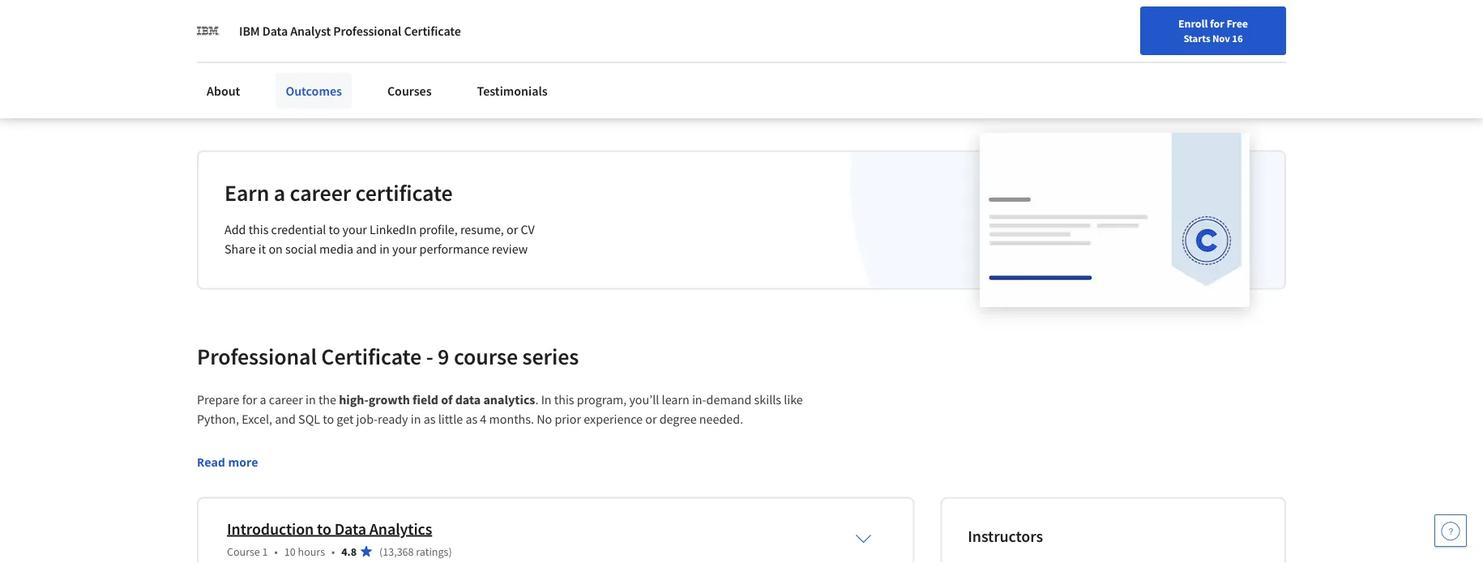 Task type: locate. For each thing, give the bounding box(es) containing it.
or inside add this credential to your linkedin profile, resume, or cv share it on social media and in your performance review
[[507, 222, 518, 238]]

1 vertical spatial your
[[343, 222, 367, 238]]

1 horizontal spatial data
[[335, 519, 366, 539]]

about link
[[197, 73, 250, 109]]

1 vertical spatial united
[[422, 83, 454, 98]]

prepare
[[197, 392, 240, 408]]

states
[[456, 83, 485, 98]]

1 horizontal spatial on
[[269, 241, 283, 257]]

outcomes
[[286, 83, 342, 99]]

•
[[275, 544, 278, 559], [332, 544, 335, 559]]

as down the field
[[424, 411, 436, 428]]

it
[[259, 241, 266, 257]]

for
[[1211, 16, 1225, 31], [242, 392, 257, 408]]

introduction to data analytics
[[227, 519, 432, 539]]

free
[[1227, 16, 1249, 31]]

this right in
[[554, 392, 575, 408]]

1 horizontal spatial and
[[356, 241, 377, 257]]

in-
[[692, 392, 707, 408]]

0 vertical spatial and
[[356, 241, 377, 257]]

2 as from the left
[[466, 411, 478, 428]]

more
[[228, 454, 258, 470]]

0 vertical spatial united
[[354, 67, 386, 81]]

0 horizontal spatial data
[[263, 23, 288, 39]]

or inside the . in this program, you'll learn in-demand skills like python, excel, and sql to get job-ready in as little as 4 months. no prior experience or degree needed.
[[646, 411, 657, 428]]

1 vertical spatial for
[[242, 392, 257, 408]]

0 vertical spatial your
[[1057, 19, 1079, 33]]

to inside add this credential to your linkedin profile, resume, or cv share it on social media and in your performance review
[[329, 222, 340, 238]]

16
[[1233, 32, 1244, 45]]

your up media
[[343, 222, 367, 238]]

series
[[523, 342, 579, 371]]

0 vertical spatial on
[[233, 83, 245, 98]]

needed.
[[700, 411, 744, 428]]

(
[[379, 544, 383, 559]]

data right ibm
[[263, 23, 288, 39]]

0 vertical spatial a
[[274, 178, 285, 207]]

2 horizontal spatial in
[[411, 411, 421, 428]]

and inside add this credential to your linkedin profile, resume, or cv share it on social media and in your performance review
[[356, 241, 377, 257]]

²based
[[197, 83, 230, 98]]

resume,
[[460, 222, 504, 238]]

to up media
[[329, 222, 340, 238]]

review
[[492, 241, 528, 257]]

for up nov
[[1211, 16, 1225, 31]]

1 vertical spatial this
[[554, 392, 575, 408]]

like
[[784, 392, 803, 408]]

for for enroll
[[1211, 16, 1225, 31]]

for up excel,
[[242, 392, 257, 408]]

as
[[424, 411, 436, 428], [466, 411, 478, 428]]

performance
[[420, 241, 489, 257]]

your down linkedin
[[392, 241, 417, 257]]

to left get on the left bottom of page
[[323, 411, 334, 428]]

english
[[1173, 18, 1212, 34]]

as left 4
[[466, 411, 478, 428]]

0 horizontal spatial as
[[424, 411, 436, 428]]

on right it at the top of the page
[[269, 241, 283, 257]]

• right 1
[[275, 544, 278, 559]]

None search field
[[231, 10, 620, 43]]

job-
[[356, 411, 378, 428]]

your right find on the top right of page
[[1057, 19, 1079, 33]]

in inside add this credential to your linkedin profile, resume, or cv share it on social media and in your performance review
[[380, 241, 390, 257]]

1 horizontal spatial •
[[332, 544, 335, 559]]

sql
[[298, 411, 320, 428]]

the
[[319, 392, 336, 408]]

0 horizontal spatial on
[[233, 83, 245, 98]]

0 vertical spatial professional
[[334, 23, 402, 39]]

1 vertical spatial a
[[260, 392, 266, 408]]

professional up ¹lightcast™ job postings report, united states, 7/1/22-6/30/23. ²based on program graduate survey responses, united states 2021.
[[334, 23, 402, 39]]

professional
[[334, 23, 402, 39], [197, 342, 317, 371]]

a
[[274, 178, 285, 207], [260, 392, 266, 408]]

this inside add this credential to your linkedin profile, resume, or cv share it on social media and in your performance review
[[249, 222, 269, 238]]

0 horizontal spatial for
[[242, 392, 257, 408]]

1 horizontal spatial this
[[554, 392, 575, 408]]

on inside ¹lightcast™ job postings report, united states, 7/1/22-6/30/23. ²based on program graduate survey responses, united states 2021.
[[233, 83, 245, 98]]

1 horizontal spatial as
[[466, 411, 478, 428]]

introduction
[[227, 519, 314, 539]]

data up '4.8'
[[335, 519, 366, 539]]

united up survey
[[354, 67, 386, 81]]

0 vertical spatial data
[[263, 23, 288, 39]]

in left the in the left of the page
[[306, 392, 316, 408]]

2 vertical spatial in
[[411, 411, 421, 428]]

6/30/23.
[[456, 67, 495, 81]]

1 vertical spatial to
[[323, 411, 334, 428]]

0 horizontal spatial in
[[306, 392, 316, 408]]

2 horizontal spatial your
[[1057, 19, 1079, 33]]

find your new career link
[[1026, 16, 1144, 36]]

in inside the . in this program, you'll learn in-demand skills like python, excel, and sql to get job-ready in as little as 4 months. no prior experience or degree needed.
[[411, 411, 421, 428]]

a right 'earn' at the top left
[[274, 178, 285, 207]]

report,
[[316, 67, 351, 81]]

1 horizontal spatial united
[[422, 83, 454, 98]]

for for prepare
[[242, 392, 257, 408]]

certificate up 7/1/22-
[[404, 23, 461, 39]]

a up excel,
[[260, 392, 266, 408]]

0 horizontal spatial a
[[260, 392, 266, 408]]

your
[[1057, 19, 1079, 33], [343, 222, 367, 238], [392, 241, 417, 257]]

1 vertical spatial in
[[306, 392, 316, 408]]

for inside enroll for free starts nov 16
[[1211, 16, 1225, 31]]

4
[[480, 411, 487, 428]]

13,368
[[383, 544, 414, 559]]

add this credential to your linkedin profile, resume, or cv share it on social media and in your performance review
[[225, 222, 535, 257]]

0 horizontal spatial this
[[249, 222, 269, 238]]

course
[[227, 544, 260, 559]]

and left the sql
[[275, 411, 296, 428]]

professional certificate - 9 course series
[[197, 342, 579, 371]]

0 horizontal spatial •
[[275, 544, 278, 559]]

1 horizontal spatial in
[[380, 241, 390, 257]]

career up the sql
[[269, 392, 303, 408]]

1 vertical spatial or
[[646, 411, 657, 428]]

1 as from the left
[[424, 411, 436, 428]]

0 vertical spatial for
[[1211, 16, 1225, 31]]

0 horizontal spatial and
[[275, 411, 296, 428]]

to
[[329, 222, 340, 238], [323, 411, 334, 428], [317, 519, 331, 539]]

0 horizontal spatial or
[[507, 222, 518, 238]]

9
[[438, 342, 450, 371]]

program,
[[577, 392, 627, 408]]

in down the field
[[411, 411, 421, 428]]

0 vertical spatial this
[[249, 222, 269, 238]]

this
[[249, 222, 269, 238], [554, 392, 575, 408]]

1 vertical spatial on
[[269, 241, 283, 257]]

to up hours at the left
[[317, 519, 331, 539]]

program
[[247, 83, 288, 98]]

1 horizontal spatial professional
[[334, 23, 402, 39]]

and right media
[[356, 241, 377, 257]]

professional up prepare
[[197, 342, 317, 371]]

outcomes link
[[276, 73, 352, 109]]

2 vertical spatial your
[[392, 241, 417, 257]]

0 vertical spatial to
[[329, 222, 340, 238]]

0 vertical spatial in
[[380, 241, 390, 257]]

course 1 • 10 hours •
[[227, 544, 335, 559]]

ibm data analyst professional certificate
[[239, 23, 461, 39]]

career up credential
[[290, 178, 351, 207]]

1 horizontal spatial for
[[1211, 16, 1225, 31]]

1 horizontal spatial a
[[274, 178, 285, 207]]

in down linkedin
[[380, 241, 390, 257]]

ready
[[378, 411, 408, 428]]

7/1/22-
[[422, 67, 456, 81]]

find your new career
[[1034, 19, 1135, 33]]

and
[[356, 241, 377, 257], [275, 411, 296, 428]]

1 vertical spatial professional
[[197, 342, 317, 371]]

1 vertical spatial and
[[275, 411, 296, 428]]

on down ¹lightcast™
[[233, 83, 245, 98]]

1 horizontal spatial or
[[646, 411, 657, 428]]

earn
[[225, 178, 269, 207]]

in
[[380, 241, 390, 257], [306, 392, 316, 408], [411, 411, 421, 428]]

0 vertical spatial or
[[507, 222, 518, 238]]

or left the cv on the left
[[507, 222, 518, 238]]

united down 7/1/22-
[[422, 83, 454, 98]]

or down you'll
[[646, 411, 657, 428]]

¹lightcast™ job postings report, united states, 7/1/22-6/30/23. ²based on program graduate survey responses, united states 2021.
[[197, 67, 513, 98]]

course
[[454, 342, 518, 371]]

certificate up prepare for a career in the high-growth field of data analytics
[[321, 342, 422, 371]]

testimonials
[[477, 83, 548, 99]]

• left '4.8'
[[332, 544, 335, 559]]

add
[[225, 222, 246, 238]]

postings
[[274, 67, 314, 81]]

show notifications image
[[1265, 20, 1284, 40]]

testimonials link
[[468, 73, 558, 109]]

this up it at the top of the page
[[249, 222, 269, 238]]

python,
[[197, 411, 239, 428]]

0 horizontal spatial professional
[[197, 342, 317, 371]]



Task type: vqa. For each thing, say whether or not it's contained in the screenshot.
the leftmost 'More'
no



Task type: describe. For each thing, give the bounding box(es) containing it.
1 vertical spatial data
[[335, 519, 366, 539]]

0 horizontal spatial united
[[354, 67, 386, 81]]

1
[[262, 544, 268, 559]]

instructors
[[968, 526, 1044, 546]]

.
[[536, 392, 539, 408]]

prior
[[555, 411, 581, 428]]

)
[[449, 544, 452, 559]]

growth
[[369, 392, 410, 408]]

high-
[[339, 392, 369, 408]]

analyst
[[290, 23, 331, 39]]

prepare for a career in the high-growth field of data analytics
[[197, 392, 536, 408]]

states,
[[388, 67, 420, 81]]

2 vertical spatial to
[[317, 519, 331, 539]]

1 vertical spatial certificate
[[321, 342, 422, 371]]

to inside the . in this program, you'll learn in-demand skills like python, excel, and sql to get job-ready in as little as 4 months. no prior experience or degree needed.
[[323, 411, 334, 428]]

10
[[284, 544, 296, 559]]

of
[[441, 392, 453, 408]]

analytics
[[370, 519, 432, 539]]

. in this program, you'll learn in-demand skills like python, excel, and sql to get job-ready in as little as 4 months. no prior experience or degree needed.
[[197, 392, 806, 428]]

credential
[[271, 222, 326, 238]]

¹lightcast™
[[197, 67, 251, 81]]

read more
[[197, 454, 258, 470]]

on inside add this credential to your linkedin profile, resume, or cv share it on social media and in your performance review
[[269, 241, 283, 257]]

courses link
[[378, 73, 442, 109]]

excel,
[[242, 411, 272, 428]]

earn a career certificate
[[225, 178, 453, 207]]

experience
[[584, 411, 643, 428]]

in
[[541, 392, 552, 408]]

responses,
[[369, 83, 420, 98]]

ibm
[[239, 23, 260, 39]]

profile,
[[419, 222, 458, 238]]

months.
[[489, 411, 534, 428]]

-
[[426, 342, 434, 371]]

find
[[1034, 19, 1055, 33]]

no
[[537, 411, 552, 428]]

learn
[[662, 392, 690, 408]]

new
[[1081, 19, 1102, 33]]

( 13,368 ratings )
[[379, 544, 452, 559]]

hours
[[298, 544, 325, 559]]

get
[[337, 411, 354, 428]]

help center image
[[1442, 521, 1461, 541]]

1 • from the left
[[275, 544, 278, 559]]

graduate
[[290, 83, 333, 98]]

starts
[[1184, 32, 1211, 45]]

cv
[[521, 222, 535, 238]]

ratings
[[416, 544, 449, 559]]

you'll
[[630, 392, 660, 408]]

0 horizontal spatial your
[[343, 222, 367, 238]]

career
[[1104, 19, 1135, 33]]

read
[[197, 454, 225, 470]]

enroll for free starts nov 16
[[1179, 16, 1249, 45]]

1 vertical spatial career
[[269, 392, 303, 408]]

and inside the . in this program, you'll learn in-demand skills like python, excel, and sql to get job-ready in as little as 4 months. no prior experience or degree needed.
[[275, 411, 296, 428]]

0 vertical spatial certificate
[[404, 23, 461, 39]]

read more button
[[197, 454, 258, 471]]

degree
[[660, 411, 697, 428]]

4.8
[[342, 544, 357, 559]]

survey
[[335, 83, 366, 98]]

media
[[319, 241, 354, 257]]

1 horizontal spatial your
[[392, 241, 417, 257]]

coursera career certificate image
[[980, 133, 1250, 306]]

courses
[[388, 83, 432, 99]]

analytics
[[484, 392, 536, 408]]

0 vertical spatial career
[[290, 178, 351, 207]]

linkedin
[[370, 222, 417, 238]]

2 • from the left
[[332, 544, 335, 559]]

this inside the . in this program, you'll learn in-demand skills like python, excel, and sql to get job-ready in as little as 4 months. no prior experience or degree needed.
[[554, 392, 575, 408]]

little
[[438, 411, 463, 428]]

social
[[285, 241, 317, 257]]

share
[[225, 241, 256, 257]]

job
[[254, 67, 272, 81]]

skills
[[755, 392, 782, 408]]

ibm image
[[197, 19, 220, 42]]

field
[[413, 392, 439, 408]]

2021.
[[487, 83, 513, 98]]

about
[[207, 83, 240, 99]]

demand
[[707, 392, 752, 408]]

english button
[[1144, 0, 1241, 53]]

nov
[[1213, 32, 1231, 45]]



